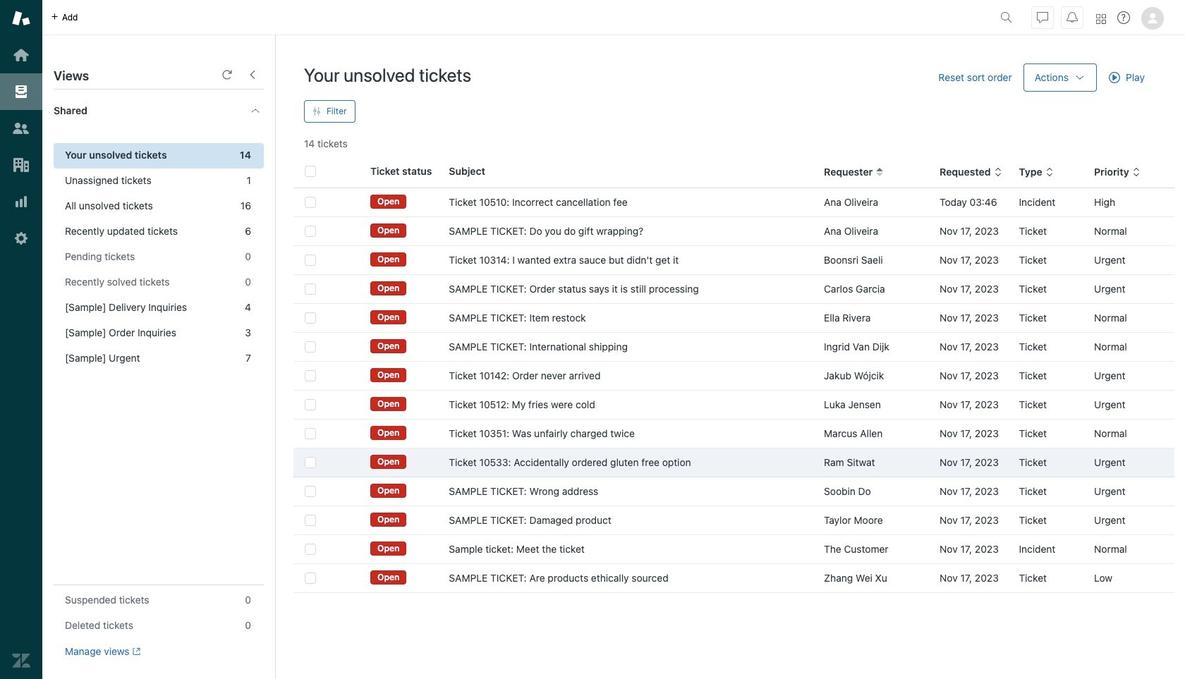 Task type: vqa. For each thing, say whether or not it's contained in the screenshot.
Get Started icon
yes



Task type: describe. For each thing, give the bounding box(es) containing it.
zendesk support image
[[12, 9, 30, 28]]

admin image
[[12, 229, 30, 248]]

refresh views pane image
[[222, 69, 233, 80]]

views image
[[12, 83, 30, 101]]

3 row from the top
[[294, 246, 1175, 275]]

8 row from the top
[[294, 391, 1175, 419]]

11 row from the top
[[294, 477, 1175, 506]]

zendesk image
[[12, 652, 30, 670]]

4 row from the top
[[294, 275, 1175, 304]]

hide panel views image
[[247, 69, 258, 80]]

main element
[[0, 0, 42, 679]]

button displays agent's chat status as invisible. image
[[1037, 12, 1048, 23]]

customers image
[[12, 119, 30, 138]]

get started image
[[12, 46, 30, 64]]

9 row from the top
[[294, 419, 1175, 448]]

12 row from the top
[[294, 506, 1175, 535]]



Task type: locate. For each thing, give the bounding box(es) containing it.
6 row from the top
[[294, 333, 1175, 362]]

13 row from the top
[[294, 535, 1175, 564]]

organizations image
[[12, 156, 30, 174]]

7 row from the top
[[294, 362, 1175, 391]]

14 row from the top
[[294, 564, 1175, 593]]

heading
[[42, 90, 275, 132]]

notifications image
[[1067, 12, 1078, 23]]

5 row from the top
[[294, 304, 1175, 333]]

zendesk products image
[[1096, 14, 1106, 24]]

get help image
[[1118, 11, 1130, 24]]

1 row from the top
[[294, 188, 1175, 217]]

reporting image
[[12, 193, 30, 211]]

10 row from the top
[[294, 448, 1175, 477]]

opens in a new tab image
[[129, 648, 140, 656]]

row
[[294, 188, 1175, 217], [294, 217, 1175, 246], [294, 246, 1175, 275], [294, 275, 1175, 304], [294, 304, 1175, 333], [294, 333, 1175, 362], [294, 362, 1175, 391], [294, 391, 1175, 419], [294, 419, 1175, 448], [294, 448, 1175, 477], [294, 477, 1175, 506], [294, 506, 1175, 535], [294, 535, 1175, 564], [294, 564, 1175, 593]]

2 row from the top
[[294, 217, 1175, 246]]



